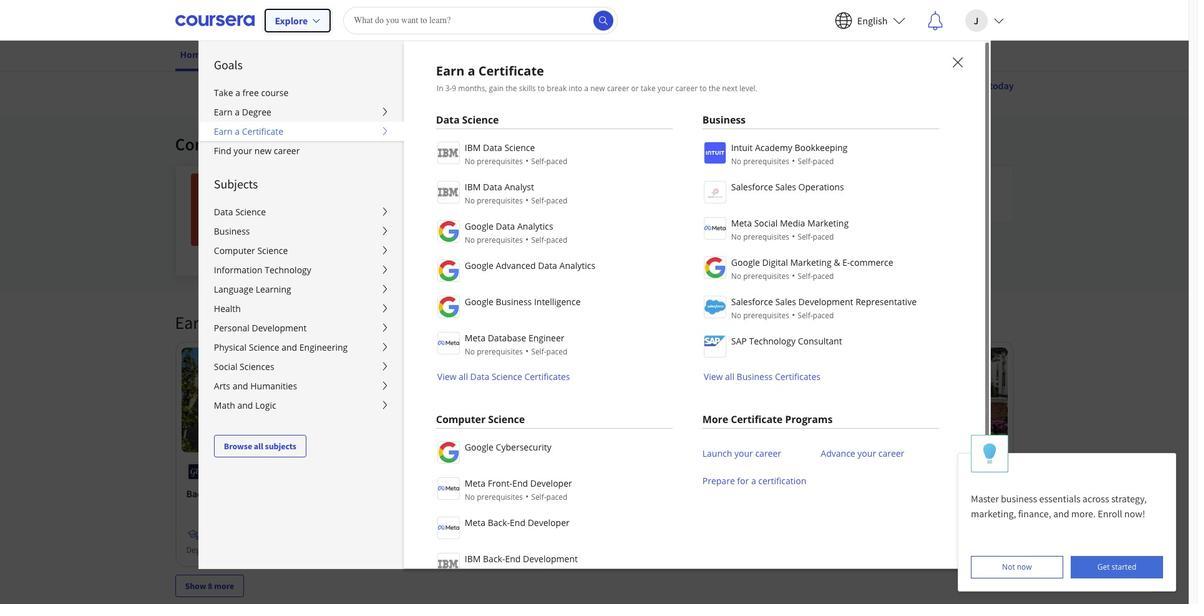 Task type: locate. For each thing, give the bounding box(es) containing it.
0 horizontal spatial date
[[533, 244, 549, 255]]

bookkeeping
[[795, 142, 848, 154]]

of inside bachelor of arts in liberal studies 'link'
[[226, 487, 235, 500]]

1 vertical spatial computer science
[[436, 413, 525, 426]]

your
[[658, 83, 674, 94], [234, 145, 252, 157], [460, 244, 477, 255], [397, 257, 413, 268], [735, 448, 753, 459], [858, 448, 876, 459]]

goals
[[214, 57, 243, 72]]

view all data science certificates
[[437, 371, 570, 383]]

0 vertical spatial analytics
[[517, 220, 553, 232]]

• inside "meta database engineer no prerequisites • self-paced"
[[526, 345, 529, 357]]

earn
[[436, 62, 465, 79], [214, 106, 233, 118], [214, 125, 233, 137], [175, 311, 208, 334], [417, 529, 434, 540]]

science down months,
[[462, 113, 499, 127]]

development inside ibm back-end development link
[[523, 553, 578, 565]]

1 vertical spatial developer
[[528, 517, 570, 529]]

new inside the earn a certificate in 3-9 months, gain the skills to break into a new career or take your career to the next level.
[[591, 83, 605, 94]]

analytics up marketing,
[[933, 487, 972, 500]]

learning for my learning
[[250, 49, 286, 61]]

science inside ibm data science no prerequisites • self-paced
[[505, 142, 535, 154]]

college
[[676, 466, 703, 477]]

0 vertical spatial data science
[[436, 113, 499, 127]]

prerequisites down academy
[[743, 156, 790, 167]]

master of science in data analytics engineering
[[827, 487, 972, 515]]

date up google advanced data analytics
[[533, 244, 549, 255]]

launch your career link
[[703, 440, 781, 467]]

0 vertical spatial computer science
[[214, 245, 288, 257]]

google for google advanced data analytics
[[465, 260, 494, 272]]

development inside personal development 'dropdown button'
[[252, 322, 307, 334]]

in inside 'link'
[[255, 487, 263, 500]]

0 vertical spatial ibm
[[465, 142, 481, 154]]

paced inside the ibm data analyst no prerequisites • self-paced
[[546, 195, 568, 206]]

no down intuit
[[731, 156, 742, 167]]

paced up "&"
[[813, 232, 834, 242]]

advance your career link
[[821, 440, 905, 467]]

university right the on the left
[[330, 174, 366, 185]]

personal development button
[[199, 318, 404, 338]]

1 horizontal spatial the
[[709, 83, 720, 94]]

end down meta front-end developer no prerequisites • self-paced
[[510, 517, 526, 529]]

1 horizontal spatial arts
[[236, 487, 253, 500]]

1 horizontal spatial analytics
[[560, 260, 596, 272]]

complete
[[360, 244, 394, 255]]

developer
[[530, 477, 572, 489], [528, 517, 570, 529]]

ibm back-end development
[[465, 553, 578, 565]]

strategy,
[[1112, 492, 1147, 505]]

end for meta back-end developer
[[510, 517, 526, 529]]

0 horizontal spatial analytics
[[517, 220, 553, 232]]

salesforce inside salesforce sales development representative no prerequisites • self-paced
[[731, 296, 773, 308]]

0 horizontal spatial view
[[437, 371, 457, 383]]

master of engineering in computer engineering
[[613, 487, 760, 515]]

my
[[236, 49, 248, 61]]

bachelor of arts in liberal studies
[[186, 487, 328, 500]]

0 vertical spatial salesforce
[[731, 181, 773, 193]]

data inside the ibm data analyst no prerequisites • self-paced
[[483, 181, 502, 193]]

paced
[[546, 156, 568, 167], [813, 156, 834, 167], [546, 195, 568, 206], [813, 232, 834, 242], [546, 235, 568, 245], [813, 271, 834, 281], [813, 310, 834, 321], [546, 346, 568, 357], [546, 492, 568, 502]]

1 vertical spatial data science
[[214, 206, 266, 218]]

science down personal development
[[249, 341, 279, 353]]

google up database
[[465, 296, 494, 308]]

google for google cybersecurity
[[465, 441, 494, 453]]

to
[[663, 79, 672, 92], [538, 83, 545, 94], [700, 83, 707, 94], [350, 244, 358, 255], [551, 244, 558, 255]]

master down 'northeastern' at the left bottom of the page
[[400, 487, 428, 500]]

developer for meta front-end developer no prerequisites • self-paced
[[530, 477, 572, 489]]

partnername logo image
[[437, 142, 460, 164], [704, 142, 726, 164], [437, 181, 460, 203], [704, 181, 726, 203], [704, 217, 726, 240], [437, 220, 460, 243], [704, 257, 726, 279], [437, 260, 460, 282], [437, 296, 460, 318], [704, 296, 726, 318], [437, 332, 460, 355], [704, 335, 726, 358], [437, 441, 460, 464], [437, 477, 460, 500], [437, 517, 460, 539], [437, 553, 460, 575]]

0 horizontal spatial computer
[[214, 245, 255, 257]]

developer down google cybersecurity link
[[530, 477, 572, 489]]

2 view from the left
[[704, 371, 723, 383]]

in inside master of engineering in computer engineering
[[707, 487, 715, 500]]

self- inside ibm data science no prerequisites • self-paced
[[531, 156, 546, 167]]

science up google cybersecurity
[[488, 413, 525, 426]]

0 vertical spatial your
[[614, 79, 633, 92]]

development up physical science and engineering at the bottom left of page
[[252, 322, 307, 334]]

more.
[[1072, 507, 1096, 520]]

and up social sciences dropdown button
[[282, 341, 297, 353]]

prerequisites down the digital
[[743, 271, 790, 281]]

launch
[[703, 448, 732, 459]]

master down dartmouth
[[613, 487, 642, 500]]

0 horizontal spatial certificates
[[525, 371, 570, 383]]

1 vertical spatial learning
[[256, 283, 291, 295]]

1 horizontal spatial your
[[614, 79, 633, 92]]

meta up degree
[[465, 517, 486, 529]]

0 vertical spatial date
[[760, 230, 779, 242]]

master for master business essentials across strategy, marketing, finance, and more. enroll now!
[[971, 492, 999, 505]]

list
[[436, 140, 673, 383], [703, 140, 939, 383], [436, 440, 673, 604], [703, 440, 939, 495]]

1 ibm from the top
[[465, 142, 481, 154]]

work
[[784, 79, 807, 92]]

meta up push end date
[[731, 217, 752, 229]]

1 vertical spatial analytics
[[560, 260, 596, 272]]

2 salesforce from the top
[[731, 296, 773, 308]]

consultant
[[798, 335, 842, 347]]

analytics inside "google advanced data analytics" link
[[560, 260, 596, 272]]

1 view from the left
[[437, 371, 457, 383]]

self- down analyst
[[531, 195, 546, 206]]

self- inside meta social media marketing no prerequisites • self-paced
[[798, 232, 813, 242]]

of
[[773, 79, 782, 92], [368, 174, 375, 185], [226, 487, 235, 500], [430, 487, 439, 500], [644, 487, 652, 500], [857, 487, 866, 500]]

prepare for a certification
[[703, 475, 807, 487]]

1 horizontal spatial date
[[760, 230, 779, 242]]

google for google business intelligence
[[465, 296, 494, 308]]

analytics up intelligence
[[560, 260, 596, 272]]

engineer inside main content
[[879, 79, 918, 92]]

1 vertical spatial sales
[[775, 296, 796, 308]]

science down the advance your career link on the right of the page
[[868, 487, 900, 500]]

list containing google cybersecurity
[[436, 440, 673, 604]]

repeat image
[[830, 172, 845, 187]]

go to course
[[712, 200, 768, 212]]

1 vertical spatial engineer
[[529, 332, 565, 344]]

2 horizontal spatial computer
[[717, 487, 760, 500]]

innovation through design: think, make, break, repeat
[[278, 191, 582, 236]]

earn for earn a certificate
[[214, 125, 233, 137]]

topics
[[709, 79, 736, 92]]

meta down northeastern university
[[465, 477, 486, 489]]

meta inside meta social media marketing no prerequisites • self-paced
[[731, 217, 752, 229]]

None search field
[[343, 7, 618, 34]]

1 vertical spatial your
[[212, 311, 244, 334]]

master of engineering in computer engineering link
[[613, 486, 789, 516]]

self- inside "meta database engineer no prerequisites • self-paced"
[[531, 346, 546, 357]]

date up the digital
[[760, 230, 779, 242]]

physical
[[214, 341, 247, 353]]

0 vertical spatial information
[[214, 264, 262, 276]]

engineering down college
[[654, 487, 705, 500]]

1 vertical spatial end
[[510, 517, 526, 529]]

0 horizontal spatial information
[[214, 264, 262, 276]]

earn a certificate menu item
[[403, 41, 1198, 604]]

1 vertical spatial more
[[214, 580, 234, 591]]

degree
[[442, 529, 467, 540]]

social inside dropdown button
[[214, 361, 237, 373]]

main content containing continue learning
[[0, 63, 1189, 604]]

of for master of engineering in computer engineering
[[644, 487, 652, 500]]

business button
[[199, 222, 404, 241]]

0 vertical spatial university
[[330, 174, 366, 185]]

no inside ibm data science no prerequisites • self-paced
[[465, 156, 475, 167]]

2 vertical spatial certificate
[[731, 413, 783, 426]]

earn left health
[[175, 311, 208, 334]]

computer science inside the earn a certificate menu item
[[436, 413, 525, 426]]

0 vertical spatial computer
[[214, 245, 255, 257]]

1 horizontal spatial information
[[485, 487, 536, 500]]

0 horizontal spatial university
[[330, 174, 366, 185]]

technology down need
[[265, 264, 311, 276]]

4 in from the left
[[902, 487, 910, 500]]

date inside need more time to complete this course? push your estimated end date to 12/28/2023 pst and achieve your goal.
[[533, 244, 549, 255]]

no inside salesforce sales development representative no prerequisites • self-paced
[[731, 310, 742, 321]]

0 horizontal spatial the
[[506, 83, 517, 94]]

2 vertical spatial computer
[[717, 487, 760, 500]]

close image
[[949, 54, 965, 70]]

data inside google data analytics no prerequisites • self-paced
[[496, 220, 515, 232]]

degree down earn a degree
[[400, 544, 425, 555]]

explore
[[275, 14, 308, 27]]

and inside dropdown button
[[237, 399, 253, 411]]

to right is
[[663, 79, 672, 92]]

no inside meta front-end developer no prerequisites • self-paced
[[465, 492, 475, 502]]

development inside salesforce sales development representative no prerequisites • self-paced
[[799, 296, 854, 308]]

2 horizontal spatial certificate
[[731, 413, 783, 426]]

0 vertical spatial engineer
[[879, 79, 918, 92]]

your right take
[[658, 83, 674, 94]]

2 horizontal spatial all
[[725, 371, 735, 383]]

google data analytics no prerequisites • self-paced
[[465, 220, 568, 245]]

0 horizontal spatial technology
[[265, 264, 311, 276]]

1 vertical spatial arts
[[236, 487, 253, 500]]

take
[[214, 87, 233, 99]]

self- up analyst
[[531, 156, 546, 167]]

0 horizontal spatial push
[[441, 244, 459, 255]]

in down prepare
[[707, 487, 715, 500]]

1 horizontal spatial computer science
[[436, 413, 525, 426]]

0 vertical spatial more
[[311, 244, 330, 255]]

1 horizontal spatial development
[[523, 553, 578, 565]]

sales inside salesforce sales development representative no prerequisites • self-paced
[[775, 296, 796, 308]]

• up the meta back-end developer
[[526, 491, 529, 502]]

2 sales from the top
[[775, 296, 796, 308]]

bachelor
[[186, 487, 224, 500]]

1 horizontal spatial new
[[591, 83, 605, 94]]

1 vertical spatial computer
[[436, 413, 486, 426]]

• inside google digital marketing & e-commerce no prerequisites • self-paced
[[792, 270, 795, 281]]

2 vertical spatial analytics
[[933, 487, 972, 500]]

no down push end date "button"
[[731, 271, 742, 281]]

0 horizontal spatial arts
[[214, 380, 230, 392]]

1 horizontal spatial end
[[741, 230, 758, 242]]

prerequisites up analyst
[[477, 156, 523, 167]]

your left "goal"
[[614, 79, 633, 92]]

master inside master of science in data analytics engineering
[[827, 487, 855, 500]]

prerequisites inside salesforce sales development representative no prerequisites • self-paced
[[743, 310, 790, 321]]

earn for earn a certificate in 3-9 months, gain the skills to break into a new career or take your career to the next level.
[[436, 62, 465, 79]]

analytics inside google data analytics no prerequisites • self-paced
[[517, 220, 553, 232]]

prerequisites inside google data analytics no prerequisites • self-paced
[[477, 235, 523, 245]]

0 vertical spatial push
[[718, 230, 739, 242]]

learning for language learning
[[256, 283, 291, 295]]

earn down the take
[[214, 106, 233, 118]]

ibm for ibm data science
[[465, 142, 481, 154]]

course
[[738, 200, 768, 212]]

developer for meta back-end developer
[[528, 517, 570, 529]]

j
[[974, 14, 979, 27]]

0 vertical spatial end
[[741, 230, 758, 242]]

more option for innovation through design: think, make, break, repeat image
[[827, 181, 844, 198]]

1 horizontal spatial engineer
[[879, 79, 918, 92]]

analyst
[[505, 181, 534, 193]]

1 vertical spatial development
[[252, 322, 307, 334]]

university
[[330, 174, 366, 185], [471, 466, 508, 477]]

marketing
[[808, 217, 849, 229], [790, 257, 832, 268]]

paced inside salesforce sales development representative no prerequisites • self-paced
[[813, 310, 834, 321]]

take a free course link
[[199, 83, 404, 102]]

certificate up the find your new career
[[242, 125, 283, 137]]

ibm for ibm data analyst
[[465, 181, 481, 193]]

learning right my
[[250, 49, 286, 61]]

data science inside data science dropdown button
[[214, 206, 266, 218]]

0 vertical spatial development
[[799, 296, 854, 308]]

prepare
[[703, 475, 735, 487]]

salesforce inside salesforce sales operations link
[[731, 181, 773, 193]]

1 sales from the top
[[775, 181, 796, 193]]

english
[[857, 14, 888, 27]]

2 the from the left
[[709, 83, 720, 94]]

english button
[[825, 0, 915, 40]]

bachelor of arts in liberal studies link
[[186, 486, 362, 501]]

the right the gain
[[506, 83, 517, 94]]

computer science up google cybersecurity
[[436, 413, 525, 426]]

a
[[468, 62, 475, 79], [820, 79, 825, 92], [584, 83, 589, 94], [235, 87, 240, 99], [235, 106, 240, 118], [235, 125, 240, 137], [751, 475, 756, 487], [436, 529, 440, 540]]

business inside google business intelligence link
[[496, 296, 532, 308]]

technology inside list
[[749, 335, 796, 347]]

paced right think,
[[546, 195, 568, 206]]

a right for
[[751, 475, 756, 487]]

meta
[[731, 217, 752, 229], [465, 332, 486, 344], [465, 477, 486, 489], [465, 517, 486, 529]]

in for liberal
[[255, 487, 263, 500]]

of down 'northeastern' at the left bottom of the page
[[430, 487, 439, 500]]

information up the meta back-end developer
[[485, 487, 536, 500]]

master
[[400, 487, 428, 500], [613, 487, 642, 500], [827, 487, 855, 500], [971, 492, 999, 505]]

meta inside "meta database engineer no prerequisites • self-paced"
[[465, 332, 486, 344]]

google up estimated
[[465, 220, 494, 232]]

salesforce
[[731, 181, 773, 193], [731, 296, 773, 308]]

list containing launch your career
[[703, 440, 939, 495]]

earn inside the earn a certificate in 3-9 months, gain the skills to break into a new career or take your career to the next level.
[[436, 62, 465, 79]]

0 horizontal spatial your
[[212, 311, 244, 334]]

1 certificates from the left
[[525, 371, 570, 383]]

social
[[754, 217, 778, 229], [214, 361, 237, 373]]

all down "meta database engineer no prerequisites • self-paced" at the bottom of the page
[[459, 371, 468, 383]]

0 horizontal spatial engineer
[[529, 332, 565, 344]]

prerequisites up the digital
[[743, 232, 790, 242]]

social sciences button
[[199, 357, 404, 376]]

all for business
[[725, 371, 735, 383]]

earn inside popup button
[[214, 125, 233, 137]]

2 vertical spatial development
[[523, 553, 578, 565]]

master inside master business essentials across strategy, marketing, finance, and more. enroll now!
[[971, 492, 999, 505]]

and left logic
[[237, 399, 253, 411]]

certificate inside the earn a certificate in 3-9 months, gain the skills to break into a new career or take your career to the next level.
[[479, 62, 544, 79]]

technology for sap
[[749, 335, 796, 347]]

• up salesforce sales development representative no prerequisites • self-paced
[[792, 270, 795, 281]]

find your new career link
[[199, 141, 404, 160]]

ibm up design:
[[465, 142, 481, 154]]

line chart image
[[830, 149, 845, 164]]

no up design:
[[465, 156, 475, 167]]

a left the free
[[235, 87, 240, 99]]

academy
[[755, 142, 793, 154]]

no left think,
[[465, 195, 475, 206]]

ibm data analyst no prerequisites • self-paced
[[465, 181, 568, 206]]

self- up the meta back-end developer
[[531, 492, 546, 502]]

• down academy
[[792, 155, 795, 167]]

sap
[[731, 335, 747, 347]]

0 horizontal spatial more
[[214, 580, 234, 591]]

push right course?
[[441, 244, 459, 255]]

analytics inside master of science in data analytics engineering
[[933, 487, 972, 500]]

data inside ibm data science no prerequisites • self-paced
[[483, 142, 502, 154]]

ibm down degree
[[465, 553, 481, 565]]

engineering inside master of science in data analytics engineering
[[827, 502, 878, 515]]

of inside master of engineering in computer engineering
[[644, 487, 652, 500]]

a left degree
[[436, 529, 440, 540]]

end for ibm back-end development
[[505, 553, 521, 565]]

0 horizontal spatial computer science
[[214, 245, 288, 257]]

1 vertical spatial university
[[471, 466, 508, 477]]

marketing left "&"
[[790, 257, 832, 268]]

end down the meta back-end developer
[[505, 553, 521, 565]]

partnername logo image inside "google advanced data analytics" link
[[437, 260, 460, 282]]

self- up salesforce sales development representative no prerequisites • self-paced
[[798, 271, 813, 281]]

1 horizontal spatial data science
[[436, 113, 499, 127]]

no inside google data analytics no prerequisites • self-paced
[[465, 235, 475, 245]]

1 horizontal spatial push
[[718, 230, 739, 242]]

in inside master of science in data analytics engineering
[[902, 487, 910, 500]]

1 vertical spatial technology
[[749, 335, 796, 347]]

no inside intuit academy bookkeeping no prerequisites • self-paced
[[731, 156, 742, 167]]

1 vertical spatial information
[[485, 487, 536, 500]]

0 vertical spatial learning
[[250, 49, 286, 61]]

list for more certificate programs
[[703, 440, 939, 495]]

ibm inside ibm data science no prerequisites • self-paced
[[465, 142, 481, 154]]

self- down media
[[798, 232, 813, 242]]

1 horizontal spatial view
[[704, 371, 723, 383]]

0 vertical spatial sales
[[775, 181, 796, 193]]

2 ibm from the top
[[465, 181, 481, 193]]

0 horizontal spatial development
[[252, 322, 307, 334]]

marketing inside meta social media marketing no prerequisites • self-paced
[[808, 217, 849, 229]]

no inside google digital marketing & e-commerce no prerequisites • self-paced
[[731, 271, 742, 281]]

google cybersecurity link
[[436, 440, 673, 464]]

0 vertical spatial certificate
[[479, 62, 544, 79]]

1 vertical spatial salesforce
[[731, 296, 773, 308]]

in left front-
[[475, 487, 483, 500]]

media
[[780, 217, 805, 229]]

of down dartmouth
[[644, 487, 652, 500]]

and right pst
[[351, 257, 365, 268]]

earn your degree collection element
[[168, 291, 1021, 604]]

list containing ibm data science
[[436, 140, 673, 383]]

2 horizontal spatial analytics
[[933, 487, 972, 500]]

end up google advanced data analytics
[[517, 244, 531, 255]]

0 horizontal spatial new
[[255, 145, 272, 157]]

of inside master of science in data analytics engineering
[[857, 487, 866, 500]]

certificate up the gain
[[479, 62, 544, 79]]

1 vertical spatial ibm
[[465, 181, 481, 193]]

google business intelligence link
[[436, 295, 673, 318]]

prerequisites inside google digital marketing & e-commerce no prerequisites • self-paced
[[743, 271, 790, 281]]

browse all subjects button
[[214, 435, 306, 457]]

sales for development
[[775, 296, 796, 308]]

0 horizontal spatial end
[[517, 244, 531, 255]]

months,
[[458, 83, 487, 94]]

science down subjects
[[235, 206, 266, 218]]

certificates down "meta database engineer no prerequisites • self-paced" at the bottom of the page
[[525, 371, 570, 383]]

social down physical
[[214, 361, 237, 373]]

degree down take a free course
[[242, 106, 271, 118]]

data science
[[436, 113, 499, 127], [214, 206, 266, 218]]

engineer right 'mechanical'
[[879, 79, 918, 92]]

computer
[[214, 245, 255, 257], [436, 413, 486, 426], [717, 487, 760, 500]]

northeastern university
[[421, 466, 508, 477]]

1 vertical spatial date
[[533, 244, 549, 255]]

1 vertical spatial marketing
[[790, 257, 832, 268]]

0 vertical spatial social
[[754, 217, 778, 229]]

1 vertical spatial new
[[255, 145, 272, 157]]

2 in from the left
[[475, 487, 483, 500]]

more
[[311, 244, 330, 255], [214, 580, 234, 591]]

get
[[1098, 562, 1110, 572]]

0 vertical spatial technology
[[265, 264, 311, 276]]

0 horizontal spatial social
[[214, 361, 237, 373]]

1 vertical spatial end
[[517, 244, 531, 255]]

no
[[465, 156, 475, 167], [731, 156, 742, 167], [465, 195, 475, 206], [731, 232, 742, 242], [465, 235, 475, 245], [731, 271, 742, 281], [731, 310, 742, 321], [465, 346, 475, 357], [465, 492, 475, 502]]

prerequisites down database
[[477, 346, 523, 357]]

university inside earn your degree collection element
[[471, 466, 508, 477]]

view for business
[[704, 371, 723, 383]]

sales down intuit academy bookkeeping no prerequisites • self-paced in the top right of the page
[[775, 181, 796, 193]]

arts up math
[[214, 380, 230, 392]]

earn for earn your degree
[[175, 311, 208, 334]]

prerequisites up sap technology consultant
[[743, 310, 790, 321]]

• inside meta social media marketing no prerequisites • self-paced
[[792, 230, 795, 242]]

0 vertical spatial new
[[591, 83, 605, 94]]

0 vertical spatial back-
[[488, 517, 510, 529]]

need
[[290, 244, 309, 255]]

prerequisites inside meta social media marketing no prerequisites • self-paced
[[743, 232, 790, 242]]

more up 12/28/2023
[[311, 244, 330, 255]]

advanced
[[496, 260, 536, 272]]

learning inside my learning link
[[250, 49, 286, 61]]

1 horizontal spatial technology
[[749, 335, 796, 347]]

0 vertical spatial arts
[[214, 380, 230, 392]]

meta left database
[[465, 332, 486, 344]]

salesforce up course
[[731, 181, 773, 193]]

main content
[[0, 63, 1189, 604]]

prerequisites up advanced on the left top
[[477, 235, 523, 245]]

arts and humanities
[[214, 380, 297, 392]]

1 horizontal spatial social
[[754, 217, 778, 229]]

2 vertical spatial ibm
[[465, 553, 481, 565]]

earn inside "popup button"
[[214, 106, 233, 118]]

math and logic
[[214, 399, 276, 411]]

paced down google business intelligence link
[[546, 346, 568, 357]]

repeat
[[330, 213, 382, 236]]

and inside popup button
[[233, 380, 248, 392]]

1 horizontal spatial more
[[311, 244, 330, 255]]

1 vertical spatial social
[[214, 361, 237, 373]]

certificate for earn a certificate in 3-9 months, gain the skills to break into a new career or take your career to the next level.
[[479, 62, 544, 79]]

1 in from the left
[[255, 487, 263, 500]]

partnername logo image inside ibm back-end development link
[[437, 553, 460, 575]]

in left liberal
[[255, 487, 263, 500]]

computer up northeastern university
[[436, 413, 486, 426]]

master inside master of engineering in computer engineering
[[613, 487, 642, 500]]

prerequisites inside ibm data science no prerequisites • self-paced
[[477, 156, 523, 167]]

1 horizontal spatial university
[[471, 466, 508, 477]]

2 horizontal spatial development
[[799, 296, 854, 308]]

0 horizontal spatial data science
[[214, 206, 266, 218]]

math
[[214, 399, 235, 411]]

list for business
[[703, 140, 939, 383]]

all
[[459, 371, 468, 383], [725, 371, 735, 383], [254, 441, 263, 452]]

• inside the ibm data analyst no prerequisites • self-paced
[[526, 194, 529, 206]]

of left work
[[773, 79, 782, 92]]

salesforce up the 'sap'
[[731, 296, 773, 308]]

12/28/2023
[[290, 257, 333, 268]]

no down northeastern university
[[465, 492, 475, 502]]

earn a degree
[[417, 529, 467, 540]]

google inside google digital marketing & e-commerce no prerequisites • self-paced
[[731, 257, 760, 268]]

3 in from the left
[[707, 487, 715, 500]]

coursera image
[[175, 10, 254, 30]]

1 salesforce from the top
[[731, 181, 773, 193]]

1 vertical spatial back-
[[483, 553, 505, 565]]

2 vertical spatial end
[[505, 553, 521, 565]]

self- up google advanced data analytics
[[531, 235, 546, 245]]

google up northeastern university
[[465, 441, 494, 453]]

meta front-end developer no prerequisites • self-paced
[[465, 477, 572, 502]]

1 horizontal spatial certificate
[[479, 62, 544, 79]]

arts inside 'link'
[[236, 487, 253, 500]]

• inside meta front-end developer no prerequisites • self-paced
[[526, 491, 529, 502]]

of down the advance your career link on the right of the page
[[857, 487, 866, 500]]

prepare for a certification link
[[703, 467, 807, 495]]

list containing intuit academy bookkeeping
[[703, 140, 939, 383]]

0 vertical spatial marketing
[[808, 217, 849, 229]]

certificate
[[479, 62, 544, 79], [242, 125, 283, 137], [731, 413, 783, 426]]

explore menu element
[[199, 41, 404, 457]]

1 horizontal spatial computer
[[436, 413, 486, 426]]

1 horizontal spatial all
[[459, 371, 468, 383]]

more inside button
[[214, 580, 234, 591]]

meta inside meta front-end developer no prerequisites • self-paced
[[465, 477, 486, 489]]

physical science and engineering
[[214, 341, 348, 353]]



Task type: vqa. For each thing, say whether or not it's contained in the screenshot.
Earn Your Degree at the left bottom of the page
yes



Task type: describe. For each thing, give the bounding box(es) containing it.
explore
[[674, 79, 707, 92]]

alice element
[[958, 435, 1177, 592]]

sydney
[[377, 174, 404, 185]]

career right is
[[676, 83, 698, 94]]

language learning button
[[199, 280, 404, 299]]

self- inside google digital marketing & e-commerce no prerequisites • self-paced
[[798, 271, 813, 281]]

intuit academy bookkeeping no prerequisites • self-paced
[[731, 142, 848, 167]]

go to course button
[[692, 191, 805, 221]]

computer inside master of engineering in computer engineering
[[717, 487, 760, 500]]

subjects
[[214, 176, 258, 192]]

through
[[362, 191, 426, 213]]

view all business certificates
[[704, 371, 821, 383]]

prerequisites inside meta front-end developer no prerequisites • self-paced
[[477, 492, 523, 502]]

close image
[[950, 54, 966, 71]]

studies
[[296, 487, 328, 500]]

date inside push end date "button"
[[760, 230, 779, 242]]

more certificate programs
[[703, 413, 833, 426]]

a right into
[[584, 83, 589, 94]]

self- inside intuit academy bookkeeping no prerequisites • self-paced
[[798, 156, 813, 167]]

level.
[[740, 83, 758, 94]]

8
[[208, 580, 212, 591]]

science up information technology
[[257, 245, 288, 257]]

• inside salesforce sales development representative no prerequisites • self-paced
[[792, 309, 795, 321]]

engineering inside dropdown button
[[299, 341, 348, 353]]

of for bachelor of arts in liberal studies
[[226, 487, 235, 500]]

master of science in information systems
[[400, 487, 573, 500]]

meta for meta front-end developer
[[465, 477, 486, 489]]

degree up physical science and engineering at the bottom left of page
[[248, 311, 299, 334]]

paced inside google data analytics no prerequisites • self-paced
[[546, 235, 568, 245]]

view for data science
[[437, 371, 457, 383]]

find
[[214, 145, 231, 157]]

your right the launch at the bottom of page
[[735, 448, 753, 459]]

engineering down dartmouth
[[613, 502, 664, 515]]

new inside explore menu element
[[255, 145, 272, 157]]

break,
[[278, 213, 326, 236]]

university for of
[[471, 466, 508, 477]]

skills
[[519, 83, 536, 94]]

back- for ibm
[[483, 553, 505, 565]]

google advanced data analytics link
[[436, 258, 673, 282]]

list for computer science
[[436, 440, 673, 604]]

science down "meta database engineer no prerequisites • self-paced" at the bottom of the page
[[492, 371, 522, 383]]

all for data science
[[459, 371, 468, 383]]

computer science inside computer science dropdown button
[[214, 245, 288, 257]]

get started
[[1098, 562, 1137, 572]]

arts inside popup button
[[214, 380, 230, 392]]

master for master of engineering in computer engineering
[[613, 487, 642, 500]]

innovation through design: think, make, break, repeat image
[[191, 174, 263, 246]]

health
[[214, 303, 241, 315]]

paced inside "meta database engineer no prerequisites • self-paced"
[[546, 346, 568, 357]]

business down the 'sap'
[[737, 371, 773, 383]]

master for master of science in data analytics engineering
[[827, 487, 855, 500]]

get started link
[[1071, 556, 1163, 579]]

no inside "meta database engineer no prerequisites • self-paced"
[[465, 346, 475, 357]]

partnername logo image inside 'sap technology consultant' link
[[704, 335, 726, 358]]

to right skills
[[538, 83, 545, 94]]

is
[[655, 79, 661, 92]]

&
[[834, 257, 840, 268]]

certification
[[759, 475, 807, 487]]

health button
[[199, 299, 404, 318]]

degree up show at the bottom left of the page
[[186, 544, 212, 555]]

certificate for earn a certificate
[[242, 125, 283, 137]]

a inside "popup button"
[[235, 106, 240, 118]]

sap technology consultant link
[[703, 334, 939, 358]]

partnername logo image inside google cybersecurity link
[[437, 441, 460, 464]]

free
[[243, 87, 259, 99]]

self- inside meta front-end developer no prerequisites • self-paced
[[531, 492, 546, 502]]

intuit
[[731, 142, 753, 154]]

e-
[[843, 257, 850, 268]]

as
[[809, 79, 818, 92]]

career left 'or'
[[607, 83, 629, 94]]

What do you want to learn? text field
[[343, 7, 618, 34]]

back- for meta
[[488, 517, 510, 529]]

your left estimated
[[460, 244, 477, 255]]

• inside google data analytics no prerequisites • self-paced
[[526, 233, 529, 245]]

meta social media marketing no prerequisites • self-paced
[[731, 217, 849, 242]]

in for information
[[475, 487, 483, 500]]

computer inside computer science dropdown button
[[214, 245, 255, 257]]

marketing inside google digital marketing & e-commerce no prerequisites • self-paced
[[790, 257, 832, 268]]

pst
[[335, 257, 349, 268]]

commerce
[[850, 257, 894, 268]]

no inside meta social media marketing no prerequisites • self-paced
[[731, 232, 742, 242]]

prerequisites inside intuit academy bookkeeping no prerequisites • self-paced
[[743, 156, 790, 167]]

3 ibm from the top
[[465, 553, 481, 565]]

go
[[712, 200, 724, 212]]

paced inside meta social media marketing no prerequisites • self-paced
[[813, 232, 834, 242]]

a up months,
[[468, 62, 475, 79]]

google for google digital marketing & e-commerce no prerequisites • self-paced
[[731, 257, 760, 268]]

show 8 more
[[185, 580, 234, 591]]

data inside dropdown button
[[214, 206, 233, 218]]

now
[[1017, 562, 1032, 572]]

digital
[[762, 257, 788, 268]]

push inside need more time to complete this course? push your estimated end date to 12/28/2023 pst and achieve your goal.
[[441, 244, 459, 255]]

paced inside meta front-end developer no prerequisites • self-paced
[[546, 492, 568, 502]]

dartmouth college
[[634, 466, 703, 477]]

technology for information
[[265, 264, 311, 276]]

master of science in data analytics engineering link
[[827, 486, 1003, 516]]

dartmouth
[[634, 466, 675, 477]]

business
[[1001, 492, 1037, 505]]

to up "google advanced data analytics" link
[[551, 244, 558, 255]]

not now button
[[971, 556, 1063, 579]]

paced inside intuit academy bookkeeping no prerequisites • self-paced
[[813, 156, 834, 167]]

end inside need more time to complete this course? push your estimated end date to 12/28/2023 pst and achieve your goal.
[[517, 244, 531, 255]]

earn a certificate group
[[198, 41, 1198, 604]]

prerequisites inside the ibm data analyst no prerequisites • self-paced
[[477, 195, 523, 206]]

across
[[1083, 492, 1110, 505]]

master for master of science in information systems
[[400, 487, 428, 500]]

show
[[185, 580, 206, 591]]

career inside explore menu element
[[274, 145, 300, 157]]

self- inside salesforce sales development representative no prerequisites • self-paced
[[798, 310, 813, 321]]

prerequisites inside "meta database engineer no prerequisites • self-paced"
[[477, 346, 523, 357]]

mechanical
[[827, 79, 877, 92]]

career up prepare for a certification
[[755, 448, 781, 459]]

self- inside the ibm data analyst no prerequisites • self-paced
[[531, 195, 546, 206]]

degree inside "popup button"
[[242, 106, 271, 118]]

physical science and engineering button
[[199, 338, 404, 357]]

liberal
[[265, 487, 294, 500]]

of left sydney
[[368, 174, 375, 185]]

of for master of science in information systems
[[430, 487, 439, 500]]

essentials
[[1039, 492, 1081, 505]]

of for master of science in data analytics engineering
[[857, 487, 866, 500]]

goal.
[[415, 257, 433, 268]]

home
[[180, 49, 206, 61]]

launch your career
[[703, 448, 781, 459]]

salesforce sales operations
[[731, 181, 844, 193]]

achieve
[[367, 257, 395, 268]]

9
[[452, 83, 456, 94]]

business inside business popup button
[[214, 225, 250, 237]]

representative
[[856, 296, 917, 308]]

northeastern
[[421, 466, 469, 477]]

meta for meta social media marketing
[[731, 217, 752, 229]]

data inside master of science in data analytics engineering
[[912, 487, 931, 500]]

push inside "button"
[[718, 230, 739, 242]]

end for meta front-end developer no prerequisites • self-paced
[[512, 477, 528, 489]]

engineer inside "meta database engineer no prerequisites • self-paced"
[[529, 332, 565, 344]]

not now
[[1002, 562, 1032, 572]]

language learning
[[214, 283, 291, 295]]

to right time at left top
[[350, 244, 358, 255]]

estimated
[[479, 244, 515, 255]]

meta for meta database engineer
[[465, 332, 486, 344]]

science down northeastern university
[[441, 487, 473, 500]]

make,
[[538, 191, 582, 213]]

to left topics
[[700, 83, 707, 94]]

lightbulb tip image
[[983, 443, 997, 465]]

google for google data analytics no prerequisites • self-paced
[[465, 220, 494, 232]]

meta back-end developer link
[[436, 516, 673, 539]]

view all data science certificates link
[[436, 371, 570, 383]]

1 the from the left
[[506, 83, 517, 94]]

university for through
[[330, 174, 366, 185]]

in for data
[[902, 487, 910, 500]]

meta back-end developer
[[465, 517, 570, 529]]

social inside meta social media marketing no prerequisites • self-paced
[[754, 217, 778, 229]]

all inside button
[[254, 441, 263, 452]]

and inside master business essentials across strategy, marketing, finance, and more. enroll now!
[[1053, 507, 1070, 520]]

your inside explore menu element
[[234, 145, 252, 157]]

business down next
[[703, 113, 746, 127]]

more inside need more time to complete this course? push your estimated end date to 12/28/2023 pst and achieve your goal.
[[311, 244, 330, 255]]

ibm back-end development link
[[436, 552, 673, 575]]

and inside dropdown button
[[282, 341, 297, 353]]

take a free course
[[214, 87, 289, 99]]

salesforce for salesforce sales development representative no prerequisites • self-paced
[[731, 296, 773, 308]]

next
[[722, 83, 738, 94]]

sap technology consultant
[[731, 335, 842, 347]]

need more time to complete this course? push your estimated end date to 12/28/2023 pst and achieve your goal.
[[290, 244, 558, 268]]

2 certificates from the left
[[775, 371, 821, 383]]

cybersecurity
[[496, 441, 552, 453]]

earn a degree button
[[199, 102, 404, 122]]

your down this
[[397, 257, 413, 268]]

programs
[[785, 413, 833, 426]]

enroll
[[1098, 507, 1123, 520]]

data science inside the earn a certificate menu item
[[436, 113, 499, 127]]

information inside dropdown button
[[214, 264, 262, 276]]

list for data science
[[436, 140, 673, 383]]

salesforce for salesforce sales operations
[[731, 181, 773, 193]]

partnername logo image inside google business intelligence link
[[437, 296, 460, 318]]

my learning
[[236, 49, 286, 61]]

information inside earn your degree collection element
[[485, 487, 536, 500]]

earn for earn a degree
[[214, 106, 233, 118]]

self- inside google data analytics no prerequisites • self-paced
[[531, 235, 546, 245]]

career up master of science in data analytics engineering
[[879, 448, 905, 459]]

paced inside google digital marketing & e-commerce no prerequisites • self-paced
[[813, 271, 834, 281]]

or
[[631, 83, 639, 94]]

find your new career
[[214, 145, 300, 157]]

• inside intuit academy bookkeeping no prerequisites • self-paced
[[792, 155, 795, 167]]

learning
[[247, 133, 308, 155]]

goal
[[635, 79, 653, 92]]

the university of sydney
[[314, 174, 404, 185]]

browse
[[224, 441, 252, 452]]

a inside list
[[751, 475, 756, 487]]

language
[[214, 283, 253, 295]]

your goal is to explore topics outside of work as a mechanical engineer
[[614, 79, 918, 92]]

a inside popup button
[[235, 125, 240, 137]]

front-
[[488, 477, 512, 489]]

sales for operations
[[775, 181, 796, 193]]

show 8 more button
[[175, 575, 244, 597]]

paced inside ibm data science no prerequisites • self-paced
[[546, 156, 568, 167]]

help center image
[[1157, 572, 1172, 587]]

in for computer
[[707, 487, 715, 500]]

earn for earn a degree
[[417, 529, 434, 540]]

graduation cap image
[[830, 127, 845, 142]]

your right advance
[[858, 448, 876, 459]]

• inside ibm data science no prerequisites • self-paced
[[526, 155, 529, 167]]

take
[[641, 83, 656, 94]]

a right 'as'
[[820, 79, 825, 92]]

course?
[[411, 244, 439, 255]]

no inside the ibm data analyst no prerequisites • self-paced
[[465, 195, 475, 206]]

operations
[[799, 181, 844, 193]]

partnername logo image inside salesforce sales operations link
[[704, 181, 726, 203]]

and inside need more time to complete this course? push your estimated end date to 12/28/2023 pst and achieve your goal.
[[351, 257, 365, 268]]

your inside the earn a certificate in 3-9 months, gain the skills to break into a new career or take your career to the next level.
[[658, 83, 674, 94]]



